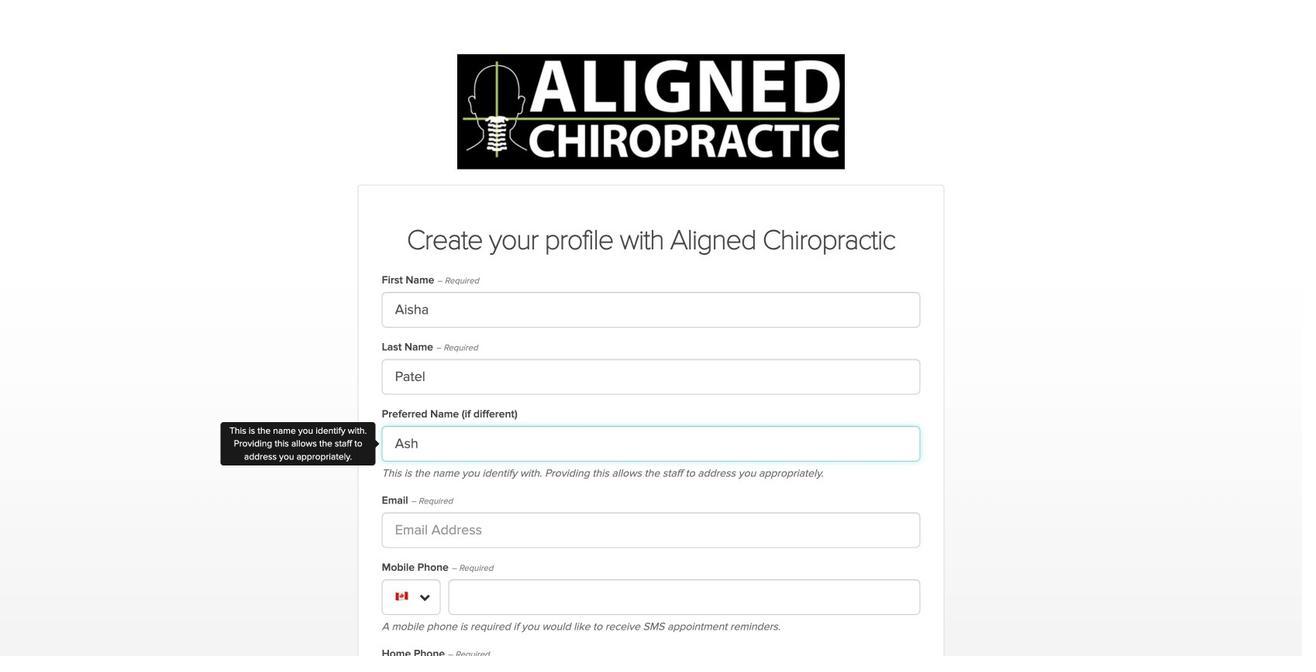 Task type: locate. For each thing, give the bounding box(es) containing it.
aligned chiropractic image
[[457, 54, 845, 169]]

tooltip
[[217, 422, 380, 466]]

None telephone field
[[448, 580, 920, 615]]



Task type: describe. For each thing, give the bounding box(es) containing it.
First Name text field
[[382, 292, 920, 328]]

Last Name text field
[[382, 359, 920, 395]]

Email Address email field
[[382, 513, 920, 548]]

Preferred Name (if different) text field
[[382, 426, 920, 462]]



